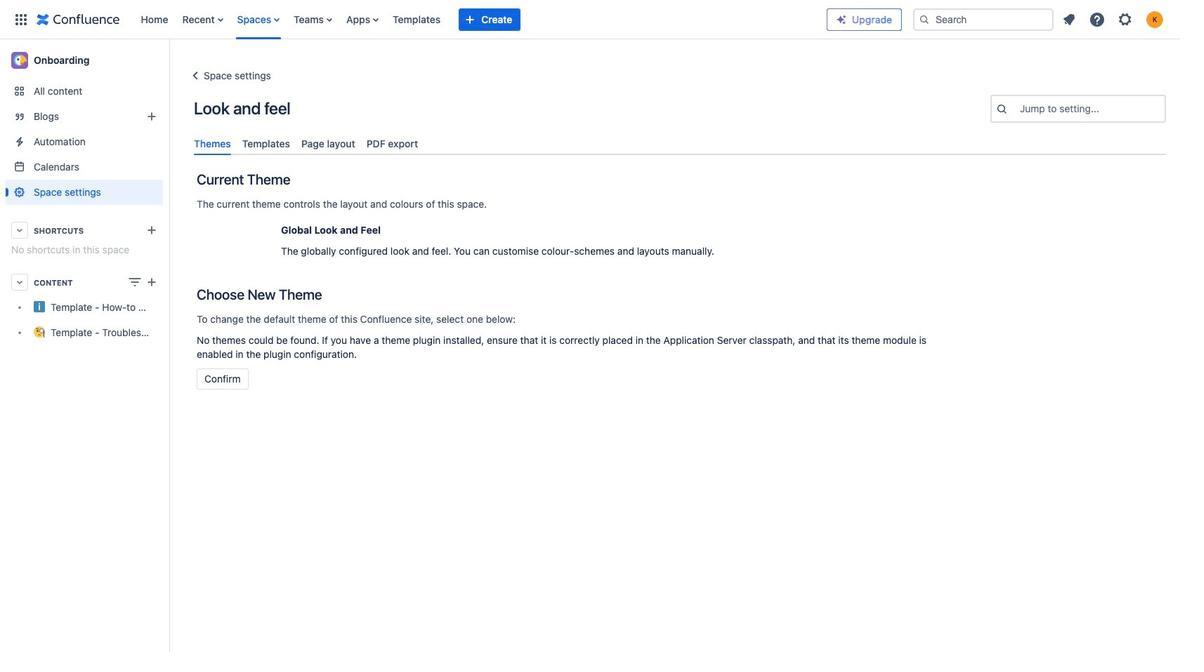 Task type: locate. For each thing, give the bounding box(es) containing it.
tree
[[6, 295, 163, 346]]

0 horizontal spatial list
[[134, 0, 827, 39]]

search image
[[919, 14, 930, 25]]

confluence image
[[37, 11, 120, 28], [37, 11, 120, 28]]

None submit
[[197, 369, 248, 390]]

appswitcher icon image
[[13, 11, 30, 28]]

tab list
[[188, 132, 1172, 155]]

create image
[[143, 274, 160, 291]]

your profile and preferences image
[[1147, 11, 1164, 28]]

help icon image
[[1089, 11, 1106, 28]]

settings icon image
[[1117, 11, 1134, 28]]

banner
[[0, 0, 1181, 39]]

notification icon image
[[1061, 11, 1078, 28]]

1 horizontal spatial list
[[1057, 7, 1172, 32]]

add shortcut image
[[143, 222, 160, 239]]

list
[[134, 0, 827, 39], [1057, 7, 1172, 32]]

main content
[[169, 39, 1181, 53]]

space element
[[0, 39, 169, 653]]

list for premium image
[[1057, 7, 1172, 32]]

None search field
[[913, 8, 1054, 31]]

Search settings text field
[[1020, 102, 1023, 116]]

collapse sidebar image
[[153, 46, 184, 74]]

premium image
[[836, 14, 847, 25]]



Task type: describe. For each thing, give the bounding box(es) containing it.
global element
[[8, 0, 827, 39]]

tree inside space element
[[6, 295, 163, 346]]

Search field
[[913, 8, 1054, 31]]

list for appswitcher icon
[[134, 0, 827, 39]]

change view image
[[126, 274, 143, 291]]

create a blog image
[[143, 108, 160, 125]]



Task type: vqa. For each thing, say whether or not it's contained in the screenshot.
Global element
yes



